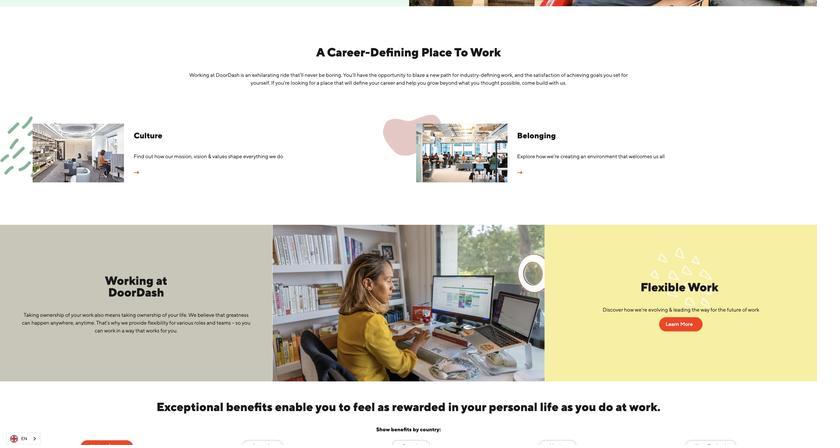 Task type: vqa. For each thing, say whether or not it's contained in the screenshot.
Senior IT Monitoring Engineer Req ID: 5273299
no



Task type: describe. For each thing, give the bounding box(es) containing it.
so
[[236, 320, 241, 326]]

various
[[177, 320, 193, 326]]

feel
[[354, 400, 375, 414]]

in inside the 'taking ownership of your work also means taking ownership of your life. we believe that greatness can happen anywhere, anytime. that's why we provide flexibility for various roles and teams – so you can work in a way that works for you.'
[[117, 328, 121, 334]]

satisfaction
[[534, 72, 561, 78]]

for right set
[[622, 72, 629, 78]]

for left future
[[711, 307, 718, 313]]

benefits for show
[[391, 427, 412, 433]]

us.
[[561, 80, 567, 86]]

english flag image
[[10, 435, 18, 443]]

greatness
[[226, 312, 249, 318]]

set
[[614, 72, 621, 78]]

blaze
[[413, 72, 425, 78]]

new
[[430, 72, 440, 78]]

taking
[[24, 312, 39, 318]]

provide
[[129, 320, 147, 326]]

–
[[232, 320, 235, 326]]

that down provide
[[136, 328, 145, 334]]

1 vertical spatial and
[[397, 80, 405, 86]]

opportunity
[[378, 72, 406, 78]]

personal
[[489, 400, 538, 414]]

for left you.
[[161, 328, 167, 334]]

2 as from the left
[[562, 400, 574, 414]]

1 ownership from the left
[[40, 312, 64, 318]]

 for culture
[[134, 170, 139, 175]]

goals
[[591, 72, 603, 78]]

by
[[413, 427, 419, 433]]

is
[[241, 72, 244, 78]]

learn more link
[[660, 317, 703, 332]]

flexibility
[[148, 320, 168, 326]]

0 horizontal spatial &
[[208, 153, 212, 160]]

anytime.
[[75, 320, 95, 326]]

find
[[134, 153, 144, 160]]

en
[[21, 436, 27, 441]]

creating
[[561, 153, 580, 160]]

everything
[[244, 153, 269, 160]]

teams
[[217, 320, 231, 326]]

2 horizontal spatial work
[[749, 307, 760, 313]]

for right 'path'
[[453, 72, 459, 78]]

why
[[111, 320, 120, 326]]

how for flexible work
[[625, 307, 634, 313]]

roles
[[195, 320, 206, 326]]

out
[[145, 153, 153, 160]]

life.
[[180, 312, 188, 318]]

path
[[441, 72, 452, 78]]

never
[[305, 72, 318, 78]]

values
[[213, 153, 227, 160]]

come
[[523, 80, 536, 86]]

of up flexibility
[[162, 312, 167, 318]]

doordash for working at doordash
[[108, 286, 164, 299]]

explore how we're creating an environment that welcomes us all
[[518, 153, 666, 160]]

what
[[459, 80, 470, 86]]

grow
[[428, 80, 439, 86]]

0 horizontal spatial work
[[471, 45, 501, 59]]

country:
[[420, 427, 441, 433]]

that left welcomes at the right top of page
[[619, 153, 629, 160]]

beyond
[[440, 80, 458, 86]]

we're for belonging
[[548, 153, 560, 160]]

will
[[345, 80, 352, 86]]

the right leading
[[692, 307, 700, 313]]

1 horizontal spatial we
[[270, 153, 276, 160]]

0 vertical spatial do
[[277, 153, 284, 160]]

benefits for exceptional
[[226, 400, 273, 414]]

an for a career-defining place to work
[[245, 72, 251, 78]]

define
[[354, 80, 368, 86]]

taking ownership of your work also means taking ownership of your life. we believe that greatness can happen anywhere, anytime. that's why we provide flexibility for various roles and teams – so you can work in a way that works for you.
[[22, 312, 251, 334]]

work,
[[502, 72, 514, 78]]

you inside the 'taking ownership of your work also means taking ownership of your life. we believe that greatness can happen anywhere, anytime. that's why we provide flexibility for various roles and teams – so you can work in a way that works for you.'
[[242, 320, 251, 326]]

help
[[407, 80, 417, 86]]

boring.
[[326, 72, 343, 78]]

that's
[[96, 320, 110, 326]]

the left future
[[719, 307, 727, 313]]

also
[[95, 312, 104, 318]]

way inside the 'taking ownership of your work also means taking ownership of your life. we believe that greatness can happen anywhere, anytime. that's why we provide flexibility for various roles and teams – so you can work in a way that works for you.'
[[126, 328, 134, 334]]

enable
[[275, 400, 313, 414]]

leading
[[674, 307, 691, 313]]

industry-
[[460, 72, 481, 78]]

discover how we're evolving & leading the way for the future of work
[[603, 307, 760, 313]]

that'll
[[291, 72, 304, 78]]

show benefits by country:
[[377, 427, 441, 433]]

vision
[[194, 153, 207, 160]]

1 vertical spatial can
[[95, 328, 103, 334]]

if
[[271, 80, 275, 86]]

you're
[[276, 80, 290, 86]]

en link
[[7, 433, 40, 445]]

flexible
[[641, 280, 686, 294]]

1 horizontal spatial work
[[104, 328, 115, 334]]

0 vertical spatial a
[[426, 72, 429, 78]]

of right future
[[743, 307, 748, 313]]

our
[[165, 153, 173, 160]]

thought
[[481, 80, 500, 86]]

explore
[[518, 153, 536, 160]]

more
[[681, 321, 694, 328]]

and inside the 'taking ownership of your work also means taking ownership of your life. we believe that greatness can happen anywhere, anytime. that's why we provide flexibility for various roles and teams – so you can work in a way that works for you.'
[[207, 320, 216, 326]]

1 vertical spatial a
[[317, 80, 320, 86]]

works
[[146, 328, 160, 334]]

1 vertical spatial do
[[599, 400, 614, 414]]

exceptional
[[157, 400, 224, 414]]



Task type: locate. For each thing, give the bounding box(es) containing it.
1 as from the left
[[378, 400, 390, 414]]

1 horizontal spatial how
[[537, 153, 547, 160]]

1 vertical spatial at
[[156, 274, 167, 288]]

2 ownership from the left
[[137, 312, 161, 318]]

can
[[22, 320, 30, 326], [95, 328, 103, 334]]

benefits
[[226, 400, 273, 414], [391, 427, 412, 433]]

0 horizontal spatial and
[[207, 320, 216, 326]]

rewarded
[[392, 400, 446, 414]]

1 horizontal spatial working
[[189, 72, 209, 78]]

for
[[453, 72, 459, 78], [622, 72, 629, 78], [309, 80, 316, 86], [711, 307, 718, 313], [169, 320, 176, 326], [161, 328, 167, 334]]

us
[[654, 153, 659, 160]]

your
[[369, 80, 380, 86], [71, 312, 81, 318], [168, 312, 178, 318], [462, 400, 487, 414]]

way right leading
[[701, 307, 710, 313]]

defining
[[481, 72, 501, 78]]

you'll
[[344, 72, 356, 78]]

possible,
[[501, 80, 521, 86]]

that down boring.
[[334, 80, 344, 86]]

0 vertical spatial we're
[[548, 153, 560, 160]]

you.
[[168, 328, 178, 334]]

to inside working at doordash is an exhilarating ride that'll never be boring. you'll have the opportunity to blaze a new path for industry-defining work, and the satisfaction of achieving goals you set for yourself. if you're looking for a place that will define your career and help you grow beyond what you thought possible, come build with us.
[[407, 72, 412, 78]]

future
[[728, 307, 742, 313]]

an
[[245, 72, 251, 78], [581, 153, 587, 160]]

belonging
[[518, 131, 557, 140]]

we
[[270, 153, 276, 160], [121, 320, 128, 326]]

1 horizontal spatial as
[[562, 400, 574, 414]]

way down provide
[[126, 328, 134, 334]]

way
[[701, 307, 710, 313], [126, 328, 134, 334]]

as right feel
[[378, 400, 390, 414]]

to
[[407, 72, 412, 78], [339, 400, 351, 414]]

2 vertical spatial and
[[207, 320, 216, 326]]

2 horizontal spatial how
[[625, 307, 634, 313]]

Language field
[[7, 433, 41, 445]]

1 horizontal spatial and
[[397, 80, 405, 86]]

0 vertical spatial benefits
[[226, 400, 273, 414]]

a inside the 'taking ownership of your work also means taking ownership of your life. we believe that greatness can happen anywhere, anytime. that's why we provide flexibility for various roles and teams – so you can work in a way that works for you.'
[[122, 328, 125, 334]]

working for working at doordash
[[105, 274, 154, 288]]

1 vertical spatial we're
[[635, 307, 648, 313]]

to
[[455, 45, 469, 59]]

0 vertical spatial we
[[270, 153, 276, 160]]

0 vertical spatial &
[[208, 153, 212, 160]]

anywhere,
[[50, 320, 74, 326]]

ride
[[281, 72, 290, 78]]

0 vertical spatial working
[[189, 72, 209, 78]]

1  from the left
[[134, 170, 139, 175]]

for down never
[[309, 80, 316, 86]]

of up us.
[[562, 72, 566, 78]]

your inside working at doordash is an exhilarating ride that'll never be boring. you'll have the opportunity to blaze a new path for industry-defining work, and the satisfaction of achieving goals you set for yourself. if you're looking for a place that will define your career and help you grow beyond what you thought possible, come build with us.
[[369, 80, 380, 86]]

0 vertical spatial can
[[22, 320, 30, 326]]

show
[[377, 427, 390, 433]]

life
[[541, 400, 559, 414]]

0 horizontal spatial ownership
[[40, 312, 64, 318]]

1 horizontal spatial doordash
[[216, 72, 240, 78]]

1 horizontal spatial 
[[518, 170, 523, 175]]

doordash
[[216, 72, 240, 78], [108, 286, 164, 299]]

working at doordash
[[105, 274, 167, 299]]

find out how our mission, vision & values shape everything we do
[[134, 153, 284, 160]]

0 horizontal spatial an
[[245, 72, 251, 78]]

 down explore at the right top of the page
[[518, 170, 523, 175]]

0 horizontal spatial 
[[134, 170, 139, 175]]

0 vertical spatial work
[[471, 45, 501, 59]]

0 horizontal spatial can
[[22, 320, 30, 326]]

an right is
[[245, 72, 251, 78]]

0 vertical spatial in
[[117, 328, 121, 334]]

a down be
[[317, 80, 320, 86]]

work up anytime.
[[82, 312, 94, 318]]

0 horizontal spatial work
[[82, 312, 94, 318]]

tab list
[[26, 440, 792, 445]]

means
[[105, 312, 120, 318]]

at for working at doordash is an exhilarating ride that'll never be boring. you'll have the opportunity to blaze a new path for industry-defining work, and the satisfaction of achieving goals you set for yourself. if you're looking for a place that will define your career and help you grow beyond what you thought possible, come build with us.
[[210, 72, 215, 78]]

0 horizontal spatial way
[[126, 328, 134, 334]]

2 vertical spatial a
[[122, 328, 125, 334]]

0 vertical spatial at
[[210, 72, 215, 78]]

welcomes
[[629, 153, 653, 160]]

1 vertical spatial benefits
[[391, 427, 412, 433]]

1 horizontal spatial can
[[95, 328, 103, 334]]

shape
[[228, 153, 242, 160]]

work right future
[[749, 307, 760, 313]]

we're for flexible work
[[635, 307, 648, 313]]

be
[[319, 72, 325, 78]]

looking
[[291, 80, 308, 86]]

a down taking
[[122, 328, 125, 334]]

working inside working at doordash
[[105, 274, 154, 288]]

we inside the 'taking ownership of your work also means taking ownership of your life. we believe that greatness can happen anywhere, anytime. that's why we provide flexibility for various roles and teams – so you can work in a way that works for you.'
[[121, 320, 128, 326]]

have
[[357, 72, 368, 78]]

that inside working at doordash is an exhilarating ride that'll never be boring. you'll have the opportunity to blaze a new path for industry-defining work, and the satisfaction of achieving goals you set for yourself. if you're looking for a place that will define your career and help you grow beyond what you thought possible, come build with us.
[[334, 80, 344, 86]]

1 vertical spatial way
[[126, 328, 134, 334]]

can down taking
[[22, 320, 30, 326]]

1 vertical spatial working
[[105, 274, 154, 288]]

defining
[[371, 45, 419, 59]]

doordash for working at doordash is an exhilarating ride that'll never be boring. you'll have the opportunity to blaze a new path for industry-defining work, and the satisfaction of achieving goals you set for yourself. if you're looking for a place that will define your career and help you grow beyond what you thought possible, come build with us.
[[216, 72, 240, 78]]

1 vertical spatial &
[[670, 307, 673, 313]]

the up come
[[525, 72, 533, 78]]

1 vertical spatial an
[[581, 153, 587, 160]]

learn more
[[666, 321, 694, 328]]

0 horizontal spatial do
[[277, 153, 284, 160]]

do
[[277, 153, 284, 160], [599, 400, 614, 414]]

& right 'vision'
[[208, 153, 212, 160]]

ownership up flexibility
[[137, 312, 161, 318]]

0 horizontal spatial benefits
[[226, 400, 273, 414]]

1 horizontal spatial do
[[599, 400, 614, 414]]

0 horizontal spatial how
[[155, 153, 164, 160]]

0 vertical spatial to
[[407, 72, 412, 78]]

2 horizontal spatial at
[[616, 400, 628, 414]]

1 horizontal spatial at
[[210, 72, 215, 78]]

2 vertical spatial at
[[616, 400, 628, 414]]

0 horizontal spatial as
[[378, 400, 390, 414]]

how left our in the top left of the page
[[155, 153, 164, 160]]

we're
[[548, 153, 560, 160], [635, 307, 648, 313]]

1 vertical spatial doordash
[[108, 286, 164, 299]]

1 vertical spatial we
[[121, 320, 128, 326]]

all
[[660, 153, 666, 160]]

a career-defining place to work
[[317, 45, 501, 59]]

an inside working at doordash is an exhilarating ride that'll never be boring. you'll have the opportunity to blaze a new path for industry-defining work, and the satisfaction of achieving goals you set for yourself. if you're looking for a place that will define your career and help you grow beyond what you thought possible, come build with us.
[[245, 72, 251, 78]]

 down find
[[134, 170, 139, 175]]

2 horizontal spatial a
[[426, 72, 429, 78]]

we down taking
[[121, 320, 128, 326]]

we're left creating
[[548, 153, 560, 160]]

believe
[[198, 312, 215, 318]]

0 horizontal spatial doordash
[[108, 286, 164, 299]]

2  from the left
[[518, 170, 523, 175]]

exceptional benefits enable you to feel as rewarded in your personal life as you do at work.
[[157, 400, 661, 414]]

of inside working at doordash is an exhilarating ride that'll never be boring. you'll have the opportunity to blaze a new path for industry-defining work, and the satisfaction of achieving goals you set for yourself. if you're looking for a place that will define your career and help you grow beyond what you thought possible, come build with us.
[[562, 72, 566, 78]]

work down 'why'
[[104, 328, 115, 334]]

the right have
[[369, 72, 377, 78]]

1 horizontal spatial benefits
[[391, 427, 412, 433]]

environment
[[588, 153, 618, 160]]

0 vertical spatial and
[[515, 72, 524, 78]]

learn
[[666, 321, 680, 328]]

1 vertical spatial in
[[449, 400, 459, 414]]

achieving
[[567, 72, 590, 78]]

doordash inside working at doordash
[[108, 286, 164, 299]]

working at doordash is an exhilarating ride that'll never be boring. you'll have the opportunity to blaze a new path for industry-defining work, and the satisfaction of achieving goals you set for yourself. if you're looking for a place that will define your career and help you grow beyond what you thought possible, come build with us.
[[189, 72, 629, 86]]

0 horizontal spatial at
[[156, 274, 167, 288]]

working for working at doordash is an exhilarating ride that'll never be boring. you'll have the opportunity to blaze a new path for industry-defining work, and the satisfaction of achieving goals you set for yourself. if you're looking for a place that will define your career and help you grow beyond what you thought possible, come build with us.
[[189, 72, 209, 78]]

0 horizontal spatial working
[[105, 274, 154, 288]]

can down that's in the left of the page
[[95, 328, 103, 334]]

career
[[381, 80, 395, 86]]

discover
[[603, 307, 623, 313]]

work
[[749, 307, 760, 313], [82, 312, 94, 318], [104, 328, 115, 334]]

how right explore at the right top of the page
[[537, 153, 547, 160]]

work
[[471, 45, 501, 59], [689, 280, 719, 294]]

mission,
[[174, 153, 193, 160]]

&
[[208, 153, 212, 160], [670, 307, 673, 313]]

1 horizontal spatial ownership
[[137, 312, 161, 318]]

that up the teams
[[216, 312, 225, 318]]

flexible work
[[641, 280, 722, 294]]

of up anywhere,
[[65, 312, 70, 318]]

at for working at doordash
[[156, 274, 167, 288]]

taking
[[122, 312, 136, 318]]

for up you.
[[169, 320, 176, 326]]


[[134, 170, 139, 175], [518, 170, 523, 175]]

1 horizontal spatial &
[[670, 307, 673, 313]]

how for belonging
[[537, 153, 547, 160]]

1 horizontal spatial work
[[689, 280, 719, 294]]

& left leading
[[670, 307, 673, 313]]

to left feel
[[339, 400, 351, 414]]

0 horizontal spatial a
[[122, 328, 125, 334]]

doordash left is
[[216, 72, 240, 78]]

2 horizontal spatial and
[[515, 72, 524, 78]]

an for belonging
[[581, 153, 587, 160]]

to up help
[[407, 72, 412, 78]]

work.
[[630, 400, 661, 414]]

1 horizontal spatial in
[[449, 400, 459, 414]]

1 horizontal spatial a
[[317, 80, 320, 86]]

that
[[334, 80, 344, 86], [619, 153, 629, 160], [216, 312, 225, 318], [136, 328, 145, 334]]

0 horizontal spatial we're
[[548, 153, 560, 160]]

yourself.
[[251, 80, 270, 86]]

culture
[[134, 131, 162, 140]]

working inside working at doordash is an exhilarating ride that'll never be boring. you'll have the opportunity to blaze a new path for industry-defining work, and the satisfaction of achieving goals you set for yourself. if you're looking for a place that will define your career and help you grow beyond what you thought possible, come build with us.
[[189, 72, 209, 78]]

0 vertical spatial way
[[701, 307, 710, 313]]

we're left evolving
[[635, 307, 648, 313]]

doordash inside working at doordash is an exhilarating ride that'll never be boring. you'll have the opportunity to blaze a new path for industry-defining work, and the satisfaction of achieving goals you set for yourself. if you're looking for a place that will define your career and help you grow beyond what you thought possible, come build with us.
[[216, 72, 240, 78]]

0 vertical spatial doordash
[[216, 72, 240, 78]]

place
[[422, 45, 453, 59]]

at inside working at doordash is an exhilarating ride that'll never be boring. you'll have the opportunity to blaze a new path for industry-defining work, and the satisfaction of achieving goals you set for yourself. if you're looking for a place that will define your career and help you grow beyond what you thought possible, come build with us.
[[210, 72, 215, 78]]

1 horizontal spatial we're
[[635, 307, 648, 313]]

place
[[321, 80, 333, 86]]

happen
[[31, 320, 49, 326]]

1 vertical spatial work
[[689, 280, 719, 294]]

exhilarating
[[252, 72, 280, 78]]

how right discover
[[625, 307, 634, 313]]

evolving
[[649, 307, 669, 313]]

work up defining
[[471, 45, 501, 59]]

 for belonging
[[518, 170, 523, 175]]

1 horizontal spatial an
[[581, 153, 587, 160]]

and down believe
[[207, 320, 216, 326]]

you
[[604, 72, 613, 78], [418, 80, 427, 86], [471, 80, 480, 86], [242, 320, 251, 326], [316, 400, 336, 414], [576, 400, 597, 414]]

a left new
[[426, 72, 429, 78]]

as right life
[[562, 400, 574, 414]]

1 horizontal spatial to
[[407, 72, 412, 78]]

0 horizontal spatial in
[[117, 328, 121, 334]]

doordash up taking
[[108, 286, 164, 299]]

1 horizontal spatial way
[[701, 307, 710, 313]]

an right creating
[[581, 153, 587, 160]]

and up possible,
[[515, 72, 524, 78]]

ownership up anywhere,
[[40, 312, 64, 318]]

career-
[[327, 45, 371, 59]]

0 horizontal spatial we
[[121, 320, 128, 326]]

1 vertical spatial to
[[339, 400, 351, 414]]

at inside working at doordash
[[156, 274, 167, 288]]

work up leading
[[689, 280, 719, 294]]

0 horizontal spatial to
[[339, 400, 351, 414]]

a
[[317, 45, 325, 59]]

and left help
[[397, 80, 405, 86]]

we right everything
[[270, 153, 276, 160]]

a
[[426, 72, 429, 78], [317, 80, 320, 86], [122, 328, 125, 334]]

we
[[189, 312, 197, 318]]

0 vertical spatial an
[[245, 72, 251, 78]]



